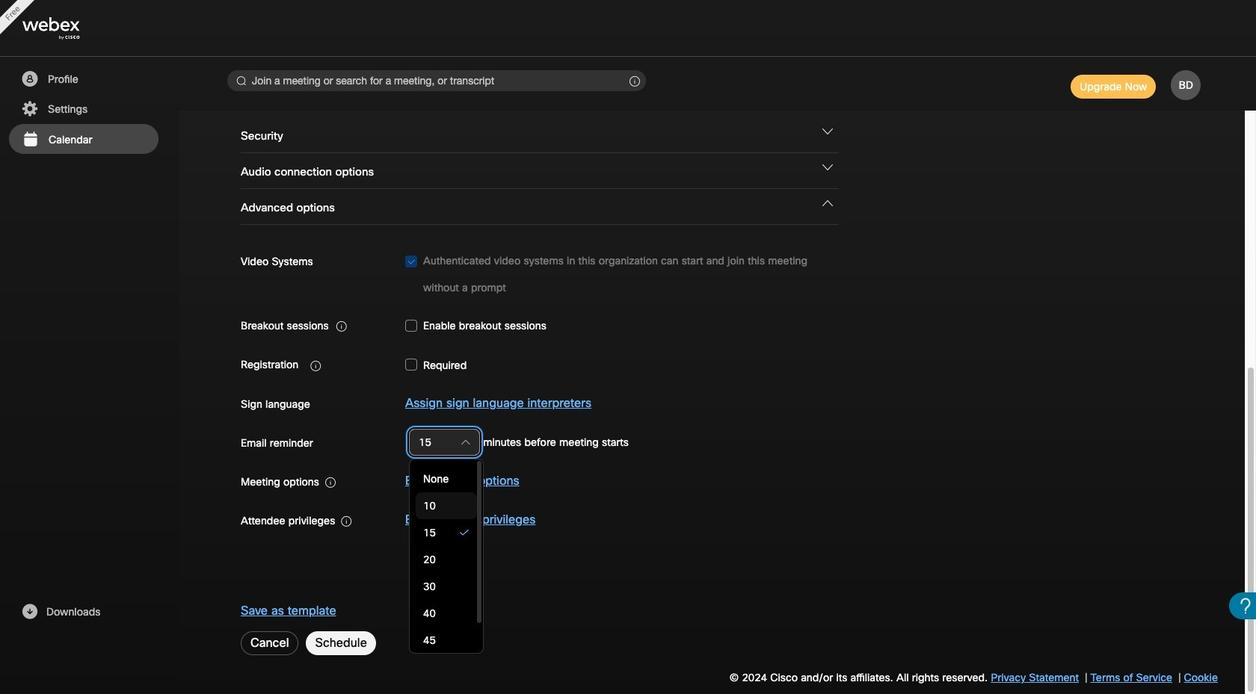 Task type: locate. For each thing, give the bounding box(es) containing it.
video systems: authenticated video systems in this organization can start and join this meeting without a prompt element
[[405, 248, 836, 301]]

list box
[[416, 466, 477, 681]]

1 ng down image from the top
[[823, 126, 833, 137]]

advanced options region
[[233, 189, 1191, 554]]

schedule a meeting element
[[0, 0, 1257, 695]]

banner
[[0, 0, 1257, 57]]

1 vertical spatial ng down image
[[823, 162, 833, 173]]

cisco webex image
[[22, 17, 112, 40]]

0 vertical spatial ng down image
[[823, 126, 833, 137]]

breakout sessions: enable breakout sessions element
[[405, 312, 547, 340]]

ng down image
[[823, 126, 833, 137], [823, 162, 833, 173]]

mds meetings_filled image
[[21, 131, 40, 149]]



Task type: describe. For each thing, give the bounding box(es) containing it.
mds content download_filled image
[[20, 604, 39, 622]]

mds people circle_filled image
[[20, 70, 39, 88]]

mds settings_filled image
[[20, 100, 39, 118]]

2 ng down image from the top
[[823, 162, 833, 173]]

ng down image
[[823, 198, 833, 209]]

Join a meeting or search for a meeting, or transcript text field
[[227, 70, 646, 91]]



Task type: vqa. For each thing, say whether or not it's contained in the screenshot.
tab list
no



